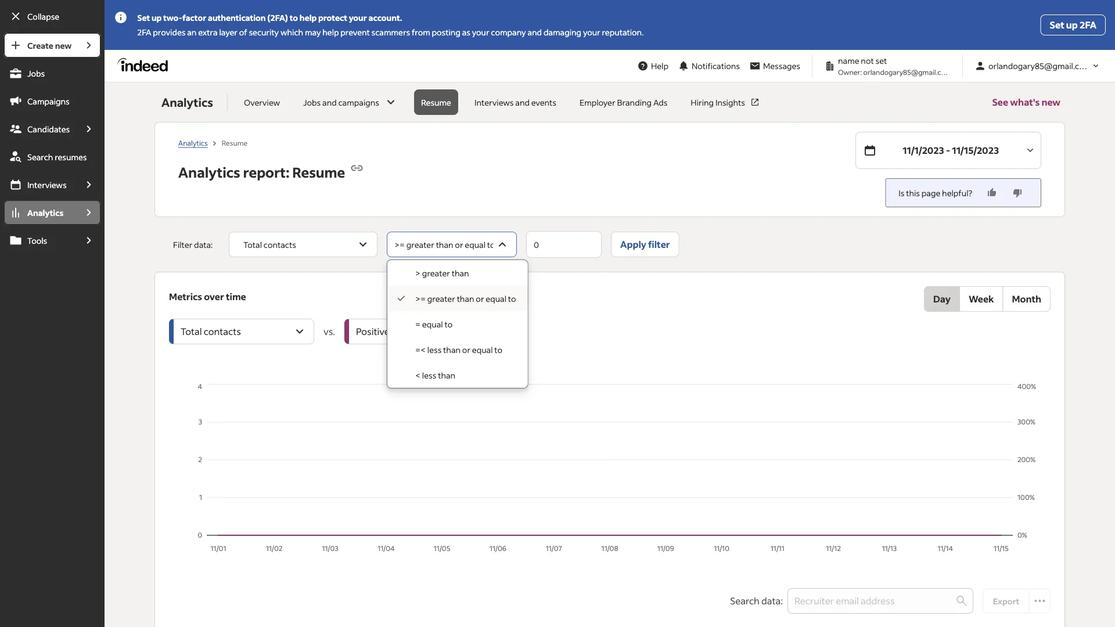 Task type: describe. For each thing, give the bounding box(es) containing it.
hiring
[[691, 97, 714, 107]]

tools
[[27, 235, 47, 246]]

or inside 'option'
[[476, 294, 484, 304]]

ads
[[653, 97, 668, 107]]

collapse button
[[3, 3, 101, 29]]

>= greater than or equal to inside popup button
[[395, 240, 495, 250]]

time
[[226, 291, 246, 303]]

protect
[[318, 12, 347, 23]]

jobs and campaigns
[[303, 97, 379, 107]]

metrics over time
[[169, 291, 246, 303]]

Resume Filter Input number field
[[527, 232, 601, 257]]

notifications button
[[673, 53, 745, 79]]

see what's new button
[[993, 82, 1061, 122]]

new inside button
[[1042, 96, 1061, 108]]

layer
[[219, 27, 238, 37]]

set for set up two-factor authentication (2fa) to help protect your account. 2fa provides an extra layer of security which may help prevent scammers from posting as your company and damaging your reputation.
[[137, 12, 150, 23]]

employer branding ads
[[580, 97, 668, 107]]

>= greater than or equal to option
[[388, 286, 528, 311]]

name not set owner: orlandogary85@gmail.com element
[[820, 55, 956, 77]]

this page is helpful image
[[987, 187, 998, 199]]

company
[[491, 27, 526, 37]]

interviews link
[[3, 172, 77, 198]]

total contacts button
[[229, 232, 378, 257]]

not
[[861, 55, 874, 66]]

owner:
[[838, 67, 862, 76]]

set up 2fa link
[[1041, 15, 1106, 35]]

list box containing > greater than
[[388, 260, 528, 388]]

account.
[[369, 12, 402, 23]]

and for jobs and campaigns
[[322, 97, 337, 107]]

contacts
[[264, 240, 296, 250]]

report:
[[243, 163, 290, 181]]

page
[[922, 188, 941, 198]]

set up 2fa
[[1050, 19, 1097, 31]]

search for search data:
[[730, 595, 760, 607]]

(2fa)
[[267, 12, 288, 23]]

this
[[906, 188, 920, 198]]

may
[[305, 27, 321, 37]]

damaging
[[544, 27, 582, 37]]

name
[[838, 55, 860, 66]]

than inside 'option'
[[457, 294, 474, 304]]

search data:
[[730, 595, 783, 607]]

tools link
[[3, 228, 77, 253]]

1 vertical spatial help
[[323, 27, 339, 37]]

than up the < less than
[[443, 345, 461, 355]]

analytics inside menu bar
[[27, 207, 63, 218]]

an
[[187, 27, 197, 37]]

equal inside 'option'
[[486, 294, 507, 304]]

create
[[27, 40, 53, 51]]

search for search resumes
[[27, 152, 53, 162]]

up for 2fa
[[1067, 19, 1078, 31]]

notifications
[[692, 61, 740, 71]]

what's
[[1010, 96, 1040, 108]]

employer branding ads link
[[573, 89, 675, 115]]

total contacts
[[243, 240, 296, 250]]

prevent
[[341, 27, 370, 37]]

interviews and events link
[[468, 89, 564, 115]]

than down =< less than or equal to
[[438, 370, 456, 381]]

events
[[531, 97, 557, 107]]

jobs for jobs
[[27, 68, 45, 78]]

help
[[651, 61, 669, 71]]

show shareable url image
[[350, 161, 364, 175]]

=<
[[415, 345, 426, 355]]

>= greater than or equal to button
[[387, 232, 517, 257]]

to inside set up two-factor authentication (2fa) to help protect your account. 2fa provides an extra layer of security which may help prevent scammers from posting as your company and damaging your reputation.
[[290, 12, 298, 23]]

search resumes link
[[3, 144, 101, 170]]

1 horizontal spatial resume
[[292, 163, 345, 181]]

hiring insights
[[691, 97, 745, 107]]

and inside set up two-factor authentication (2fa) to help protect your account. 2fa provides an extra layer of security which may help prevent scammers from posting as your company and damaging your reputation.
[[528, 27, 542, 37]]

posting
[[432, 27, 461, 37]]

filter
[[648, 238, 670, 250]]

candidates
[[27, 124, 70, 134]]

week
[[969, 293, 994, 305]]

1 vertical spatial analytics link
[[3, 200, 77, 225]]

help button
[[633, 55, 673, 77]]

employer
[[580, 97, 616, 107]]

or inside popup button
[[455, 240, 463, 250]]

jobs link
[[3, 60, 101, 86]]

factor
[[182, 12, 206, 23]]

equal inside popup button
[[465, 240, 486, 250]]

search resumes
[[27, 152, 87, 162]]

collapse
[[27, 11, 59, 21]]

than up >= greater than or equal to 'option'
[[452, 268, 469, 279]]

orlandogary85@gmail.com inside name not set owner: orlandogary85@gmail.com
[[864, 67, 952, 76]]

data: for search data:
[[762, 595, 783, 607]]

0 horizontal spatial help
[[300, 12, 317, 23]]

apply
[[621, 238, 647, 250]]

apply filter button
[[611, 232, 680, 257]]

to inside 'option'
[[508, 294, 516, 304]]

greater inside popup button
[[407, 240, 434, 250]]

less for <
[[422, 370, 437, 381]]

resume link
[[414, 89, 458, 115]]

see
[[993, 96, 1009, 108]]



Task type: locate. For each thing, give the bounding box(es) containing it.
messages
[[763, 61, 801, 71]]

which
[[281, 27, 303, 37]]

2fa inside set up 2fa link
[[1080, 19, 1097, 31]]

<
[[415, 370, 421, 381]]

0 vertical spatial greater
[[407, 240, 434, 250]]

messages link
[[745, 55, 805, 77]]

jobs and campaigns button
[[296, 89, 405, 115]]

orlandogary85@gmail.com button
[[970, 55, 1106, 77]]

1 horizontal spatial analytics link
[[178, 138, 208, 148]]

0 vertical spatial >=
[[395, 240, 405, 250]]

candidates link
[[3, 116, 77, 142]]

0 vertical spatial >= greater than or equal to
[[395, 240, 495, 250]]

set up two-factor authentication (2fa) to help protect your account. 2fa provides an extra layer of security which may help prevent scammers from posting as your company and damaging your reputation.
[[137, 12, 644, 37]]

create new
[[27, 40, 72, 51]]

1 horizontal spatial data:
[[762, 595, 783, 607]]

authentication
[[208, 12, 266, 23]]

1 horizontal spatial orlandogary85@gmail.com
[[989, 61, 1092, 71]]

jobs inside button
[[303, 97, 321, 107]]

set for set up 2fa
[[1050, 19, 1065, 31]]

1 vertical spatial jobs
[[303, 97, 321, 107]]

help
[[300, 12, 317, 23], [323, 27, 339, 37]]

hiring insights link
[[684, 89, 767, 115]]

0 vertical spatial new
[[55, 40, 72, 51]]

2fa
[[1080, 19, 1097, 31], [137, 27, 151, 37]]

interviews left events
[[475, 97, 514, 107]]

1 vertical spatial >=
[[415, 294, 426, 304]]

filter
[[173, 239, 192, 250]]

2fa inside set up two-factor authentication (2fa) to help protect your account. 2fa provides an extra layer of security which may help prevent scammers from posting as your company and damaging your reputation.
[[137, 27, 151, 37]]

interviews for interviews and events
[[475, 97, 514, 107]]

and left events
[[515, 97, 530, 107]]

up inside set up two-factor authentication (2fa) to help protect your account. 2fa provides an extra layer of security which may help prevent scammers from posting as your company and damaging your reputation.
[[152, 12, 162, 23]]

provides
[[153, 27, 186, 37]]

to inside popup button
[[487, 240, 495, 250]]

from
[[412, 27, 430, 37]]

1 horizontal spatial your
[[472, 27, 489, 37]]

2 horizontal spatial your
[[583, 27, 601, 37]]

2 horizontal spatial resume
[[421, 97, 451, 107]]

11/1/2023
[[903, 144, 944, 156]]

resumes
[[55, 152, 87, 162]]

or up > greater than
[[455, 240, 463, 250]]

search inside "link"
[[27, 152, 53, 162]]

than
[[436, 240, 453, 250], [452, 268, 469, 279], [457, 294, 474, 304], [443, 345, 461, 355], [438, 370, 456, 381]]

>= greater than or equal to up > greater than
[[395, 240, 495, 250]]

total
[[243, 240, 262, 250]]

reputation.
[[602, 27, 644, 37]]

>= inside popup button
[[395, 240, 405, 250]]

your right as
[[472, 27, 489, 37]]

branding
[[617, 97, 652, 107]]

is this page helpful?
[[899, 188, 973, 198]]

search
[[27, 152, 53, 162], [730, 595, 760, 607]]

less for =<
[[427, 345, 442, 355]]

1 vertical spatial or
[[476, 294, 484, 304]]

1 horizontal spatial search
[[730, 595, 760, 607]]

campaigns
[[27, 96, 70, 106]]

equal
[[465, 240, 486, 250], [486, 294, 507, 304], [422, 319, 443, 330], [472, 345, 493, 355]]

see what's new
[[993, 96, 1061, 108]]

and right company
[[528, 27, 542, 37]]

interviews and events
[[475, 97, 557, 107]]

11/15/2023
[[952, 144, 999, 156]]

0 vertical spatial analytics link
[[178, 138, 208, 148]]

interviews for interviews
[[27, 180, 67, 190]]

up left two-
[[152, 12, 162, 23]]

1 horizontal spatial jobs
[[303, 97, 321, 107]]

0 horizontal spatial analytics link
[[3, 200, 77, 225]]

create new link
[[3, 33, 77, 58]]

0 vertical spatial interviews
[[475, 97, 514, 107]]

overview link
[[237, 89, 287, 115]]

1 vertical spatial >= greater than or equal to
[[415, 294, 516, 304]]

0 vertical spatial search
[[27, 152, 53, 162]]

jobs
[[27, 68, 45, 78], [303, 97, 321, 107]]

and inside button
[[322, 97, 337, 107]]

1 horizontal spatial 2fa
[[1080, 19, 1097, 31]]

orlandogary85@gmail.com down set
[[864, 67, 952, 76]]

interviews down search resumes "link"
[[27, 180, 67, 190]]

1 vertical spatial resume
[[222, 138, 248, 147]]

2 vertical spatial resume
[[292, 163, 345, 181]]

greater inside 'option'
[[427, 294, 455, 304]]

as
[[462, 27, 471, 37]]

less right <
[[422, 370, 437, 381]]

orlandogary85@gmail.com up see what's new
[[989, 61, 1092, 71]]

0 horizontal spatial your
[[349, 12, 367, 23]]

1 vertical spatial data:
[[762, 595, 783, 607]]

> greater than
[[415, 268, 469, 279]]

help up may
[[300, 12, 317, 23]]

0 vertical spatial resume
[[421, 97, 451, 107]]

help down protect
[[323, 27, 339, 37]]

>=
[[395, 240, 405, 250], [415, 294, 426, 304]]

0 vertical spatial less
[[427, 345, 442, 355]]

extra
[[198, 27, 218, 37]]

jobs down the create new link
[[27, 68, 45, 78]]

1 vertical spatial new
[[1042, 96, 1061, 108]]

1 vertical spatial search
[[730, 595, 760, 607]]

0 horizontal spatial resume
[[222, 138, 248, 147]]

set
[[137, 12, 150, 23], [1050, 19, 1065, 31]]

set left two-
[[137, 12, 150, 23]]

insights
[[716, 97, 745, 107]]

your right damaging
[[583, 27, 601, 37]]

1 horizontal spatial help
[[323, 27, 339, 37]]

set up orlandogary85@gmail.com popup button at the top
[[1050, 19, 1065, 31]]

0 horizontal spatial orlandogary85@gmail.com
[[864, 67, 952, 76]]

and left campaigns
[[322, 97, 337, 107]]

2 vertical spatial or
[[462, 345, 471, 355]]

or up =< less than or equal to
[[476, 294, 484, 304]]

less right =<
[[427, 345, 442, 355]]

0 vertical spatial or
[[455, 240, 463, 250]]

2 vertical spatial greater
[[427, 294, 455, 304]]

data: for filter data:
[[194, 239, 213, 250]]

1 horizontal spatial >=
[[415, 294, 426, 304]]

interviews inside menu bar
[[27, 180, 67, 190]]

analytics report: resume
[[178, 163, 345, 181]]

or right =<
[[462, 345, 471, 355]]

of
[[239, 27, 247, 37]]

jobs left campaigns
[[303, 97, 321, 107]]

jobs for jobs and campaigns
[[303, 97, 321, 107]]

>= inside 'option'
[[415, 294, 426, 304]]

0 horizontal spatial 2fa
[[137, 27, 151, 37]]

0 horizontal spatial interviews
[[27, 180, 67, 190]]

< less than
[[415, 370, 456, 381]]

1 horizontal spatial new
[[1042, 96, 1061, 108]]

0 horizontal spatial up
[[152, 12, 162, 23]]

to
[[290, 12, 298, 23], [487, 240, 495, 250], [508, 294, 516, 304], [445, 319, 453, 330], [495, 345, 503, 355]]

>= greater than or equal to inside 'option'
[[415, 294, 516, 304]]

jobs inside menu bar
[[27, 68, 45, 78]]

filter data:
[[173, 239, 213, 250]]

menu bar
[[0, 33, 105, 627]]

0 vertical spatial data:
[[194, 239, 213, 250]]

1 vertical spatial interviews
[[27, 180, 67, 190]]

0 vertical spatial help
[[300, 12, 317, 23]]

=< less than or equal to
[[415, 345, 503, 355]]

over
[[204, 291, 224, 303]]

orlandogary85@gmail.com inside popup button
[[989, 61, 1092, 71]]

than up > greater than
[[436, 240, 453, 250]]

-
[[946, 144, 950, 156]]

overview
[[244, 97, 280, 107]]

set
[[876, 55, 887, 66]]

and
[[528, 27, 542, 37], [322, 97, 337, 107], [515, 97, 530, 107]]

vs.
[[324, 326, 335, 338]]

metrics
[[169, 291, 202, 303]]

up up orlandogary85@gmail.com popup button at the top
[[1067, 19, 1078, 31]]

up for two-
[[152, 12, 162, 23]]

0 horizontal spatial jobs
[[27, 68, 45, 78]]

day
[[934, 293, 951, 305]]

than down > greater than
[[457, 294, 474, 304]]

0 horizontal spatial >=
[[395, 240, 405, 250]]

11/1/2023 - 11/15/2023
[[903, 144, 999, 156]]

this page is not helpful image
[[1012, 187, 1024, 199]]

0 horizontal spatial set
[[137, 12, 150, 23]]

=
[[415, 319, 421, 330]]

new right create
[[55, 40, 72, 51]]

indeed home image
[[117, 58, 173, 72]]

greater up >
[[407, 240, 434, 250]]

month
[[1012, 293, 1042, 305]]

and for interviews and events
[[515, 97, 530, 107]]

0 horizontal spatial data:
[[194, 239, 213, 250]]

1 vertical spatial greater
[[422, 268, 450, 279]]

your up prevent
[[349, 12, 367, 23]]

than inside popup button
[[436, 240, 453, 250]]

set inside set up two-factor authentication (2fa) to help protect your account. 2fa provides an extra layer of security which may help prevent scammers from posting as your company and damaging your reputation.
[[137, 12, 150, 23]]

up
[[152, 12, 162, 23], [1067, 19, 1078, 31]]

greater right >
[[422, 268, 450, 279]]

menu bar containing create new
[[0, 33, 105, 627]]

1 vertical spatial less
[[422, 370, 437, 381]]

security
[[249, 27, 279, 37]]

analytics link
[[178, 138, 208, 148], [3, 200, 77, 225]]

1 horizontal spatial up
[[1067, 19, 1078, 31]]

>= greater than or equal to down > greater than
[[415, 294, 516, 304]]

campaigns
[[338, 97, 379, 107]]

scammers
[[372, 27, 410, 37]]

1 horizontal spatial set
[[1050, 19, 1065, 31]]

new right what's
[[1042, 96, 1061, 108]]

name not set owner: orlandogary85@gmail.com
[[838, 55, 952, 76]]

greater down > greater than
[[427, 294, 455, 304]]

helpful?
[[942, 188, 973, 198]]

0 vertical spatial jobs
[[27, 68, 45, 78]]

0 horizontal spatial new
[[55, 40, 72, 51]]

two-
[[163, 12, 182, 23]]

0 horizontal spatial search
[[27, 152, 53, 162]]

= equal to
[[415, 319, 453, 330]]

>
[[415, 268, 421, 279]]

1 horizontal spatial interviews
[[475, 97, 514, 107]]

apply filter
[[621, 238, 670, 250]]

orlandogary85@gmail.com
[[989, 61, 1092, 71], [864, 67, 952, 76]]

region
[[169, 382, 1051, 556]]

campaigns link
[[3, 88, 101, 114]]

list box
[[388, 260, 528, 388]]



Task type: vqa. For each thing, say whether or not it's contained in the screenshot.
the >= in >= greater than or equal to "dropdown button"
no



